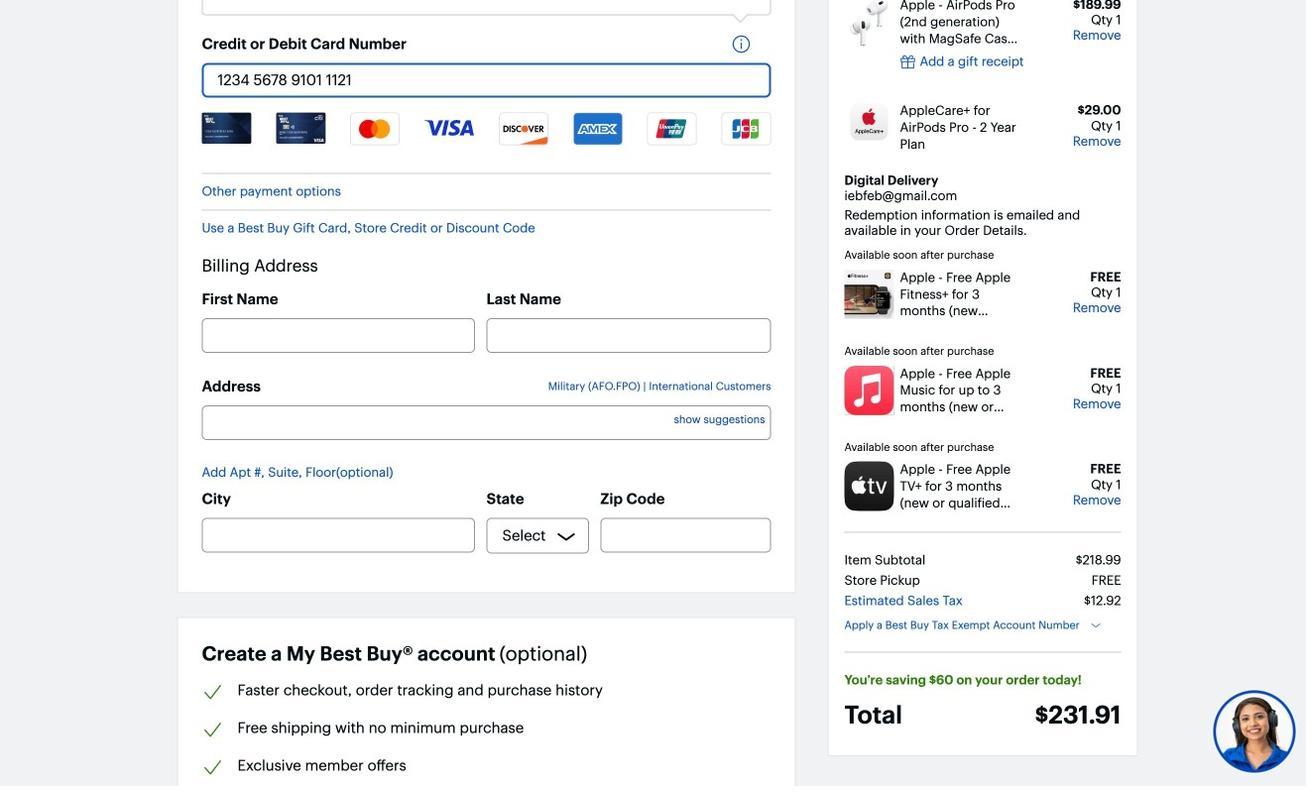 Task type: vqa. For each thing, say whether or not it's contained in the screenshot.
Amex image
yes



Task type: locate. For each thing, give the bounding box(es) containing it.
mastercard image
[[350, 112, 400, 145]]

my best buy card image
[[202, 112, 251, 144], [276, 112, 326, 144]]

None text field
[[202, 63, 771, 98], [202, 318, 475, 353], [486, 318, 771, 353], [600, 518, 771, 553], [202, 63, 771, 98], [202, 318, 475, 353], [486, 318, 771, 353], [600, 518, 771, 553]]

2 my best buy card image from the left
[[276, 112, 326, 144]]

union pay image
[[647, 112, 697, 145]]

None text field
[[202, 518, 475, 553]]

0 horizontal spatial my best buy card image
[[202, 112, 251, 144]]

1 horizontal spatial my best buy card image
[[276, 112, 326, 144]]

list
[[202, 112, 771, 163]]

best buy help human beacon image
[[1212, 690, 1297, 774]]

None field
[[202, 406, 771, 440]]

information image
[[731, 34, 761, 54]]



Task type: describe. For each thing, give the bounding box(es) containing it.
discover image
[[499, 112, 548, 145]]

visa image
[[425, 112, 474, 138]]

jcb image
[[721, 112, 771, 145]]

1 my best buy card image from the left
[[202, 112, 251, 144]]

amex image
[[573, 112, 623, 145]]



